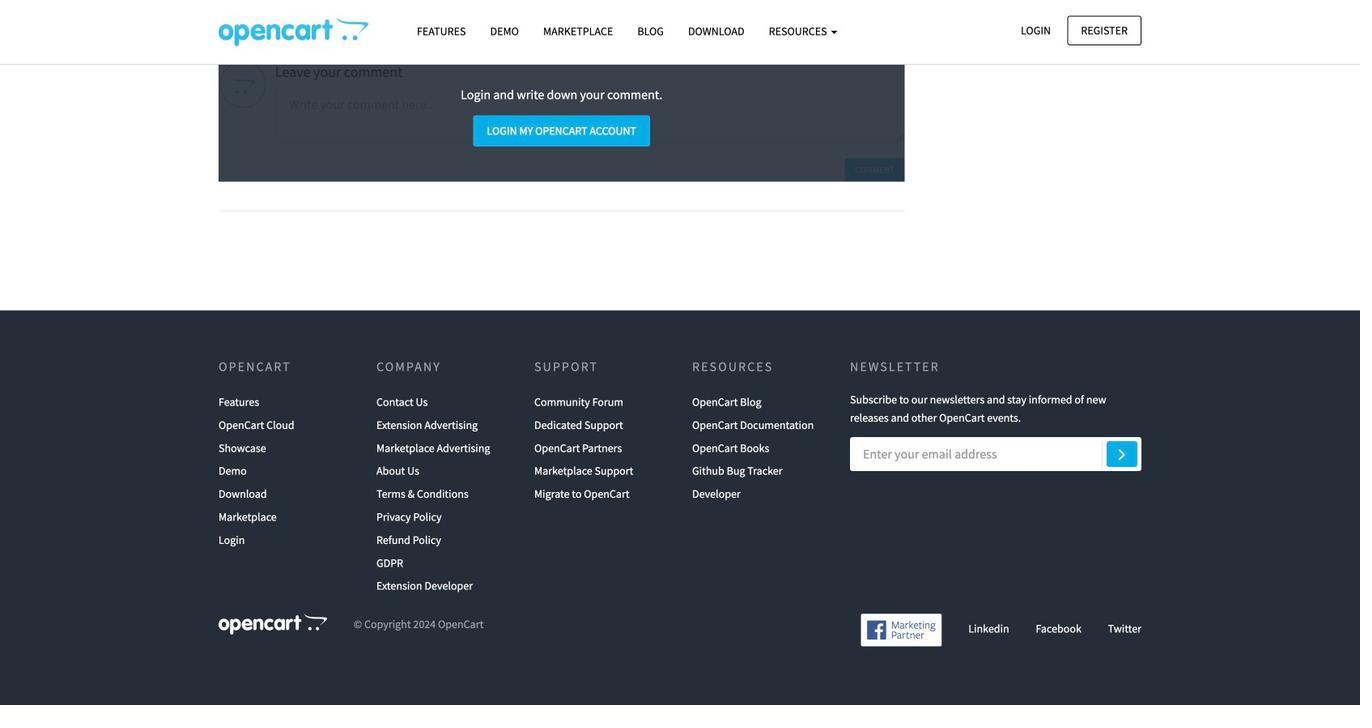 Task type: describe. For each thing, give the bounding box(es) containing it.
Write your comment here... text field
[[275, 88, 905, 142]]

13 live examples of opencart ecommerce websites image
[[219, 17, 368, 46]]

opencart image
[[219, 614, 327, 635]]

facebook marketing partner image
[[861, 614, 942, 646]]



Task type: vqa. For each thing, say whether or not it's contained in the screenshot.
"Your"
no



Task type: locate. For each thing, give the bounding box(es) containing it.
angle right image
[[1119, 444, 1126, 464]]



